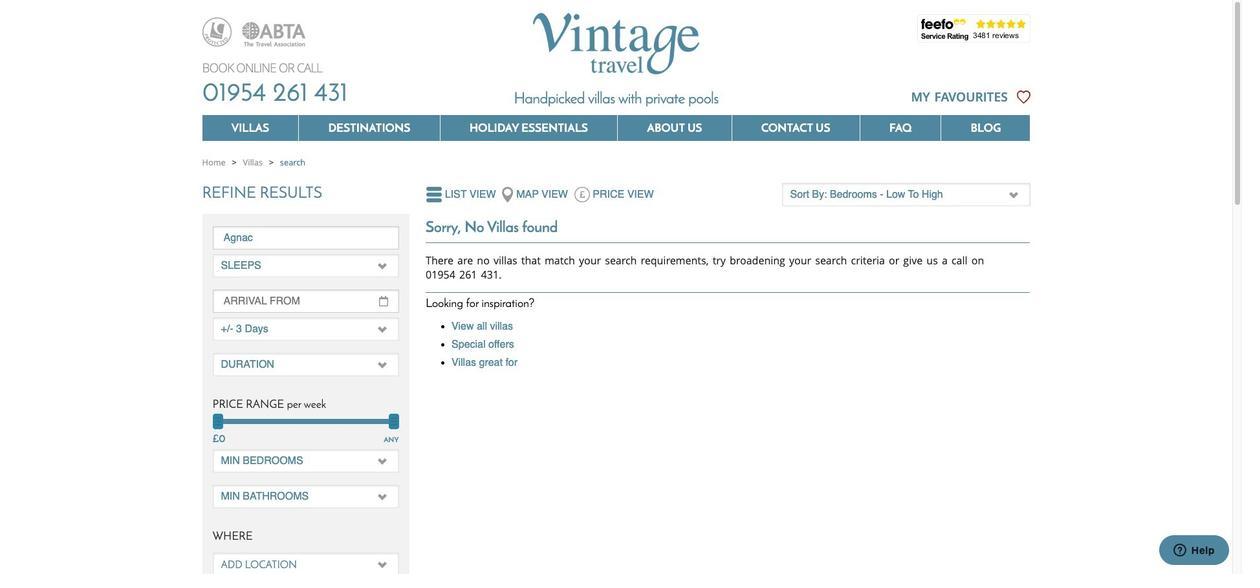 Task type: vqa. For each thing, say whether or not it's contained in the screenshot.
ATOL Protected logo.
yes



Task type: describe. For each thing, give the bounding box(es) containing it.
atol protected logo. image
[[202, 18, 231, 47]]

love image
[[1017, 91, 1030, 104]]

feefo logo image
[[917, 14, 1030, 43]]

calendar image
[[379, 297, 388, 307]]

svg image
[[502, 187, 513, 203]]

vintage travel logo. image
[[533, 13, 699, 74]]



Task type: locate. For each thing, give the bounding box(es) containing it.
2 slider from the left
[[388, 414, 399, 430]]

0 horizontal spatial svg image
[[426, 187, 442, 203]]

1 slider from the left
[[213, 414, 223, 430]]

ARRIVAL FROM text field
[[213, 290, 399, 313]]

0 horizontal spatial slider
[[213, 414, 223, 430]]

1 svg image from the left
[[426, 187, 442, 203]]

2 svg image from the left
[[574, 187, 590, 203]]

1 horizontal spatial svg image
[[574, 187, 590, 203]]

slider
[[213, 414, 223, 430], [388, 414, 399, 430]]

svg image
[[426, 187, 442, 203], [574, 187, 590, 203]]

abta logo. image
[[242, 22, 306, 47]]

DESTINATION OR VILLA NAME text field
[[213, 227, 399, 250]]

1 horizontal spatial slider
[[388, 414, 399, 430]]

main content
[[0, 0, 1232, 574]]



